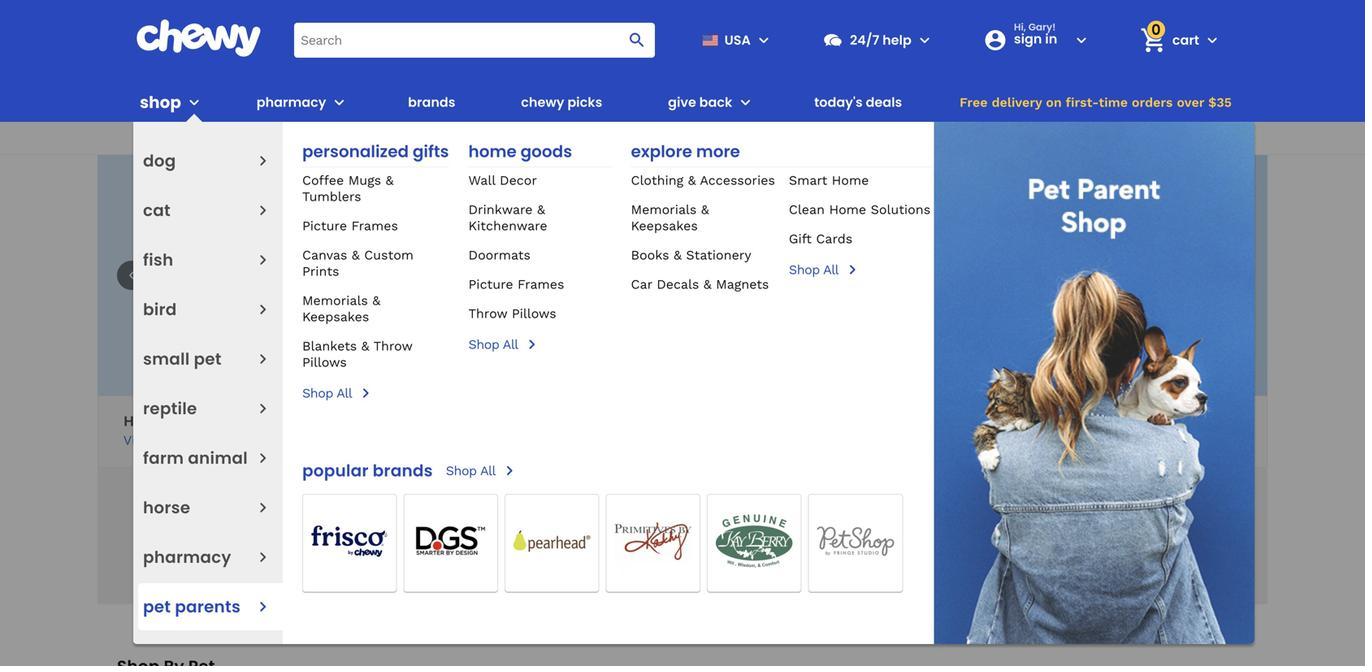 Task type: describe. For each thing, give the bounding box(es) containing it.
fish menu image
[[253, 250, 273, 270]]

shop all link down throw pillows
[[469, 335, 612, 354]]

blankets & throw pillows
[[302, 339, 413, 370]]

today's deals link
[[808, 83, 909, 122]]

order*
[[711, 129, 754, 147]]

coffee
[[302, 173, 344, 188]]

home goods
[[469, 140, 572, 163]]

0 horizontal spatial frames
[[352, 218, 398, 234]]

shop all right brands
[[446, 463, 496, 479]]

personalized gifts
[[302, 140, 449, 163]]

reptile menu image
[[253, 399, 273, 419]]

hi, gary! view pet profile
[[124, 413, 220, 448]]

shop
[[140, 91, 181, 114]]

fish
[[143, 249, 173, 272]]

accessories
[[700, 173, 775, 188]]

fish link
[[143, 242, 173, 278]]

& down explore more
[[688, 173, 696, 188]]

bird link
[[143, 292, 177, 328]]

small pet link
[[143, 341, 222, 377]]

Product search field
[[294, 23, 655, 58]]

mugs
[[349, 173, 381, 188]]

gary! for in
[[1029, 20, 1056, 34]]

brands
[[408, 93, 456, 111]]

sign
[[1014, 30, 1043, 48]]

1 horizontal spatial frames
[[518, 277, 565, 292]]

24/7 help link
[[816, 21, 912, 60]]

decor
[[500, 173, 537, 188]]

drinkware & kitchenware link
[[469, 202, 548, 234]]

animal
[[188, 447, 248, 470]]

account menu image
[[1072, 30, 1092, 50]]

explore more link
[[631, 140, 934, 167]]

& down canvas & custom prints link
[[373, 293, 381, 309]]

hi, for sign in
[[1014, 20, 1027, 34]]

pharmacy
[[1051, 413, 1121, 430]]

0 vertical spatial keepsakes
[[631, 218, 698, 234]]

books
[[631, 248, 669, 263]]

chewy home image
[[136, 20, 262, 57]]

solutions
[[871, 202, 931, 217]]

smart home
[[789, 173, 869, 188]]

clean home solutions
[[789, 202, 931, 217]]

$35
[[1209, 95, 1232, 110]]

over
[[1177, 95, 1205, 110]]

pillows inside the blankets & throw pillows
[[302, 355, 347, 370]]

coffee mugs & tumblers link
[[302, 173, 394, 204]]

pharmacy menu image
[[253, 548, 273, 568]]

chewy for chewy pharmacy shop now
[[1001, 413, 1047, 430]]

car
[[631, 277, 653, 292]]

first-
[[1066, 95, 1099, 110]]

farm animal link
[[143, 441, 248, 476]]

blankets & throw pillows link
[[302, 339, 413, 370]]

40% off your first autoship order of fresh nom nom food* shop now. image
[[98, 468, 1268, 605]]

frisco image
[[303, 495, 396, 588]]

farm
[[143, 447, 184, 470]]

& inside the blankets & throw pillows
[[361, 339, 370, 354]]

clean
[[789, 202, 825, 217]]

& right books
[[674, 248, 682, 263]]

hi, gary! sign in
[[1014, 20, 1058, 48]]

bird menu image
[[253, 300, 273, 320]]

drinkware & kitchenware
[[469, 202, 548, 234]]

shop all link down the blankets & throw pillows
[[302, 384, 449, 403]]

free delivery on first-time orders over $35 button
[[955, 83, 1237, 122]]

shop for "shop all" link underneath throw pillows
[[469, 337, 499, 352]]

0 horizontal spatial memorials & keepsakes
[[302, 293, 381, 325]]

reptile link
[[143, 391, 197, 427]]

1 vertical spatial pet
[[143, 596, 171, 619]]

personalized gifts link
[[302, 140, 449, 167]]

usa
[[725, 31, 751, 49]]

doormats link
[[469, 248, 531, 263]]

24/7 help
[[850, 31, 912, 49]]

clothing & accessories link
[[631, 173, 775, 188]]

shop inside chewy pharmacy shop now
[[1001, 433, 1032, 448]]

0 vertical spatial memorials & keepsakes link
[[631, 202, 709, 234]]

car decals & magnets link
[[631, 277, 769, 292]]

wall
[[469, 173, 496, 188]]

0 horizontal spatial picture frames link
[[302, 218, 398, 234]]

gift cards
[[789, 231, 853, 247]]

items image
[[1139, 26, 1168, 55]]

books & stationery link
[[631, 248, 752, 263]]

time
[[1099, 95, 1128, 110]]

fringe studio image
[[809, 495, 903, 588]]

canvas
[[302, 248, 347, 263]]

free
[[960, 95, 988, 110]]

pet parents link
[[143, 589, 241, 625]]

gary! for pet
[[146, 413, 182, 430]]

delivery
[[992, 95, 1042, 110]]

usa button
[[696, 21, 774, 60]]

$20 egift card with $49+ first order* use welcome
[[514, 129, 851, 147]]

on
[[1046, 95, 1062, 110]]

shop button
[[140, 83, 204, 122]]

gifts
[[413, 140, 449, 163]]

menu image
[[754, 30, 774, 50]]

hi, for view pet profile
[[124, 413, 142, 430]]

doormats
[[469, 248, 531, 263]]

first
[[682, 129, 708, 147]]

shop for "shop all" link over dog gone smart image
[[446, 463, 477, 479]]

home for clean
[[830, 202, 867, 217]]

coffee mugs & tumblers
[[302, 173, 394, 204]]

& inside drinkware & kitchenware
[[537, 202, 545, 217]]

pet parents
[[143, 596, 241, 619]]

pet parents menu image
[[253, 597, 273, 617]]

& inside the coffee mugs & tumblers
[[386, 173, 394, 188]]

canvas & custom prints link
[[302, 248, 414, 279]]

0 vertical spatial throw
[[469, 306, 508, 322]]

back
[[700, 93, 733, 111]]

primitives by kathy image
[[607, 495, 700, 588]]

site banner
[[0, 0, 1366, 645]]

stationery
[[686, 248, 752, 263]]

& down clothing & accessories
[[701, 202, 709, 217]]

small pet
[[143, 348, 222, 371]]

prints
[[302, 264, 339, 279]]

chewy pharmacy shop now
[[1001, 413, 1121, 448]]

throw pillows link
[[469, 306, 557, 322]]

& inside canvas & custom prints
[[352, 248, 360, 263]]



Task type: locate. For each thing, give the bounding box(es) containing it.
pharmacy link left pharmacy menu image
[[250, 83, 326, 122]]

cat menu image
[[253, 200, 273, 221]]

give back menu image
[[736, 93, 755, 112]]

gift cards link
[[789, 231, 853, 247]]

1 horizontal spatial memorials
[[631, 202, 697, 217]]

Search text field
[[294, 23, 655, 58]]

& up kitchenware
[[537, 202, 545, 217]]

hi,
[[1014, 20, 1027, 34], [124, 413, 142, 430]]

shop
[[789, 262, 820, 278], [469, 337, 499, 352], [302, 386, 333, 401], [1001, 433, 1032, 448], [446, 463, 477, 479]]

all down cards
[[824, 262, 839, 278]]

picture frames up 'throw pillows' link
[[469, 277, 565, 292]]

books & stationery
[[631, 248, 752, 263]]

0 horizontal spatial memorials
[[302, 293, 368, 309]]

0 horizontal spatial pharmacy
[[143, 546, 231, 569]]

0 vertical spatial frames
[[352, 218, 398, 234]]

throw down doormats
[[469, 306, 508, 322]]

1 vertical spatial memorials
[[302, 293, 368, 309]]

20% off your first pharmacy order* with code rx20. shop now. image
[[98, 155, 1268, 396]]

pharmacy
[[257, 93, 326, 111], [143, 546, 231, 569]]

key berry image
[[708, 495, 801, 588]]

& right the mugs on the left top
[[386, 173, 394, 188]]

help menu image
[[915, 30, 935, 50]]

car decals & magnets
[[631, 277, 769, 292]]

memorials & keepsakes link down the clothing
[[631, 202, 709, 234]]

0 vertical spatial pharmacy link
[[250, 83, 326, 122]]

wall decor link
[[469, 173, 537, 188]]

0 vertical spatial picture frames link
[[302, 218, 398, 234]]

shop down gift
[[789, 262, 820, 278]]

frames up custom
[[352, 218, 398, 234]]

dog
[[143, 150, 176, 172]]

$20
[[514, 129, 539, 147]]

0 horizontal spatial pharmacy link
[[143, 540, 231, 576]]

0
[[1152, 19, 1161, 40]]

0 horizontal spatial picture frames
[[302, 218, 398, 234]]

dog gone smart image
[[404, 495, 498, 588]]

gary!
[[1029, 20, 1056, 34], [146, 413, 182, 430]]

personalized
[[302, 140, 409, 163]]

chewy inside site banner
[[521, 93, 565, 111]]

1 horizontal spatial pharmacy link
[[250, 83, 326, 122]]

in
[[1046, 30, 1058, 48]]

chewy support image
[[823, 29, 844, 51]]

1 vertical spatial pharmacy
[[143, 546, 231, 569]]

small pet menu image
[[253, 349, 273, 369]]

small
[[143, 348, 190, 371]]

brands link
[[402, 83, 462, 122]]

egift
[[542, 129, 574, 147]]

pet
[[194, 348, 222, 371], [143, 596, 171, 619]]

1 horizontal spatial pet
[[194, 348, 222, 371]]

smart
[[789, 173, 828, 188]]

dog menu image
[[253, 151, 273, 171]]

now
[[1036, 433, 1063, 448]]

shop all down the blankets
[[302, 386, 352, 401]]

pet left parents at the bottom left of page
[[143, 596, 171, 619]]

0 horizontal spatial gary!
[[146, 413, 182, 430]]

shop right brands
[[446, 463, 477, 479]]

picture frames
[[302, 218, 398, 234], [469, 277, 565, 292]]

cards
[[817, 231, 853, 247]]

1 vertical spatial home
[[832, 173, 869, 188]]

keepsakes up books
[[631, 218, 698, 234]]

shop for "shop all" link underneath the blankets & throw pillows
[[302, 386, 333, 401]]

shop all link up dog gone smart image
[[446, 461, 519, 481]]

pharmacy left pharmacy menu image
[[257, 93, 326, 111]]

menu image
[[185, 93, 204, 112]]

& right decals
[[704, 277, 712, 292]]

picks
[[568, 93, 603, 111]]

0 horizontal spatial hi,
[[124, 413, 142, 430]]

0 vertical spatial pet
[[194, 348, 222, 371]]

memorials down prints
[[302, 293, 368, 309]]

decals
[[657, 277, 699, 292]]

pillows down the blankets
[[302, 355, 347, 370]]

home up cards
[[830, 202, 867, 217]]

$49+
[[644, 129, 679, 147]]

1 horizontal spatial memorials & keepsakes link
[[631, 202, 709, 234]]

1 vertical spatial memorials & keepsakes link
[[302, 293, 381, 325]]

2 vertical spatial home
[[830, 202, 867, 217]]

hi, inside hi, gary! view pet profile
[[124, 413, 142, 430]]

0 vertical spatial picture frames
[[302, 218, 398, 234]]

& right canvas
[[352, 248, 360, 263]]

shop down the blankets
[[302, 386, 333, 401]]

profile
[[181, 433, 220, 448]]

picture frames down tumblers
[[302, 218, 398, 234]]

gary! up "pet"
[[146, 413, 182, 430]]

picture frames link up 'throw pillows' link
[[469, 277, 565, 292]]

hi, inside hi, gary! sign in
[[1014, 20, 1027, 34]]

1 horizontal spatial pillows
[[512, 306, 557, 322]]

1 horizontal spatial picture frames link
[[469, 277, 565, 292]]

1 horizontal spatial picture frames
[[469, 277, 565, 292]]

chewy up the 'now'
[[1001, 413, 1047, 430]]

picture up canvas
[[302, 218, 347, 234]]

0 horizontal spatial chewy
[[521, 93, 565, 111]]

0 horizontal spatial keepsakes
[[302, 309, 369, 325]]

1 horizontal spatial picture
[[469, 277, 513, 292]]

1 vertical spatial throw
[[374, 339, 413, 354]]

pharmacy link for pharmacy menu image
[[250, 83, 326, 122]]

give
[[668, 93, 697, 111]]

0 vertical spatial hi,
[[1014, 20, 1027, 34]]

shop left the 'now'
[[1001, 433, 1032, 448]]

pearhead image
[[506, 495, 599, 588]]

1 horizontal spatial throw
[[469, 306, 508, 322]]

picture
[[302, 218, 347, 234], [469, 277, 513, 292]]

0 vertical spatial pillows
[[512, 306, 557, 322]]

hi, up view
[[124, 413, 142, 430]]

help
[[883, 31, 912, 49]]

frames up 'throw pillows' link
[[518, 277, 565, 292]]

chewy for chewy picks
[[521, 93, 565, 111]]

1 vertical spatial hi,
[[124, 413, 142, 430]]

blankets
[[302, 339, 357, 354]]

picture down doormats link
[[469, 277, 513, 292]]

orders
[[1132, 95, 1173, 110]]

picture frames link
[[302, 218, 398, 234], [469, 277, 565, 292]]

0 horizontal spatial pillows
[[302, 355, 347, 370]]

give back link
[[662, 83, 733, 122]]

1 horizontal spatial keepsakes
[[631, 218, 698, 234]]

custom
[[364, 248, 414, 263]]

24/7
[[850, 31, 880, 49]]

1 horizontal spatial gary!
[[1029, 20, 1056, 34]]

shop all down gift cards link
[[789, 262, 839, 278]]

shop all link down cards
[[789, 260, 934, 280]]

all up dog gone smart image
[[480, 463, 496, 479]]

picture frames link down tumblers
[[302, 218, 398, 234]]

1 horizontal spatial hi,
[[1014, 20, 1027, 34]]

canvas & custom prints
[[302, 248, 414, 279]]

keepsakes up the blankets
[[302, 309, 369, 325]]

welcome
[[785, 129, 851, 147]]

clothing
[[631, 173, 684, 188]]

popular brands
[[302, 460, 433, 482]]

1 vertical spatial pillows
[[302, 355, 347, 370]]

chewy
[[521, 93, 565, 111], [1001, 413, 1047, 430]]

bird
[[143, 298, 177, 321]]

home
[[469, 140, 517, 163], [832, 173, 869, 188], [830, 202, 867, 217]]

0 vertical spatial memorials
[[631, 202, 697, 217]]

1 horizontal spatial memorials & keepsakes
[[631, 202, 709, 234]]

shop all down throw pillows
[[469, 337, 518, 352]]

1 vertical spatial gary!
[[146, 413, 182, 430]]

horse link
[[143, 490, 190, 526]]

submit search image
[[628, 30, 647, 50]]

use
[[757, 129, 782, 147]]

cart menu image
[[1203, 30, 1223, 50]]

home for smart
[[832, 173, 869, 188]]

all down throw pillows
[[503, 337, 518, 352]]

0 vertical spatial memorials & keepsakes
[[631, 202, 709, 234]]

explore
[[631, 140, 693, 163]]

0 vertical spatial chewy
[[521, 93, 565, 111]]

memorials & keepsakes link up the blankets
[[302, 293, 381, 325]]

throw inside the blankets & throw pillows
[[374, 339, 413, 354]]

pharmacy menu image
[[330, 93, 349, 112]]

pet right 'small'
[[194, 348, 222, 371]]

give back
[[668, 93, 733, 111]]

farm animal menu image
[[253, 448, 273, 469]]

pharmacy up pet parents
[[143, 546, 231, 569]]

drinkware
[[469, 202, 533, 217]]

shop down throw pillows
[[469, 337, 499, 352]]

$20 egift card with $49+ first order* use welcome link
[[0, 122, 1366, 155]]

goods
[[521, 140, 572, 163]]

0 horizontal spatial throw
[[374, 339, 413, 354]]

gary! left account menu icon
[[1029, 20, 1056, 34]]

deals
[[866, 93, 903, 111]]

memorials down the clothing
[[631, 202, 697, 217]]

keepsakes
[[631, 218, 698, 234], [302, 309, 369, 325]]

1 vertical spatial picture frames link
[[469, 277, 565, 292]]

shop for "shop all" link below cards
[[789, 262, 820, 278]]

popular
[[302, 460, 369, 482]]

& right the blankets
[[361, 339, 370, 354]]

1 vertical spatial frames
[[518, 277, 565, 292]]

1 vertical spatial picture frames
[[469, 277, 565, 292]]

throw
[[469, 306, 508, 322], [374, 339, 413, 354]]

dog link
[[143, 143, 176, 179]]

chewy inside chewy pharmacy shop now
[[1001, 413, 1047, 430]]

all down the blankets & throw pillows
[[337, 386, 352, 401]]

chewy picks link
[[515, 83, 609, 122]]

pharmacy link up pet parents
[[143, 540, 231, 576]]

chewy picks
[[521, 93, 603, 111]]

home up wall decor
[[469, 140, 517, 163]]

gary! inside hi, gary! view pet profile
[[146, 413, 182, 430]]

tumblers
[[302, 189, 361, 204]]

gary! inside hi, gary! sign in
[[1029, 20, 1056, 34]]

1 vertical spatial chewy
[[1001, 413, 1047, 430]]

pharmacy link for pharmacy menu icon
[[143, 540, 231, 576]]

1 horizontal spatial chewy
[[1001, 413, 1047, 430]]

home up clean home solutions link
[[832, 173, 869, 188]]

1 vertical spatial pharmacy link
[[143, 540, 231, 576]]

memorials & keepsakes up the blankets
[[302, 293, 381, 325]]

cat
[[143, 199, 171, 222]]

0 horizontal spatial picture
[[302, 218, 347, 234]]

1 vertical spatial keepsakes
[[302, 309, 369, 325]]

throw right the blankets
[[374, 339, 413, 354]]

shop all
[[789, 262, 839, 278], [469, 337, 518, 352], [302, 386, 352, 401], [446, 463, 496, 479]]

farm animal
[[143, 447, 248, 470]]

magnets
[[716, 277, 769, 292]]

memorials
[[631, 202, 697, 217], [302, 293, 368, 309]]

clothing & accessories
[[631, 173, 775, 188]]

1 horizontal spatial pharmacy
[[257, 93, 326, 111]]

0 horizontal spatial pet
[[143, 596, 171, 619]]

0 vertical spatial pharmacy
[[257, 93, 326, 111]]

hi, left in
[[1014, 20, 1027, 34]]

0 vertical spatial gary!
[[1029, 20, 1056, 34]]

view
[[124, 433, 152, 448]]

pillows down doormats
[[512, 306, 557, 322]]

brands
[[373, 460, 433, 482]]

1 vertical spatial memorials & keepsakes
[[302, 293, 381, 325]]

chewy up egift
[[521, 93, 565, 111]]

pet
[[157, 433, 176, 448]]

horse menu image
[[253, 498, 273, 518]]

0 horizontal spatial memorials & keepsakes link
[[302, 293, 381, 325]]

wall decor
[[469, 173, 537, 188]]

smart home link
[[789, 173, 869, 188]]

memorials & keepsakes down the clothing
[[631, 202, 709, 234]]

today's deals
[[815, 93, 903, 111]]

0 vertical spatial picture
[[302, 218, 347, 234]]

0 vertical spatial home
[[469, 140, 517, 163]]

1 vertical spatial picture
[[469, 277, 513, 292]]



Task type: vqa. For each thing, say whether or not it's contained in the screenshot.
Clear
no



